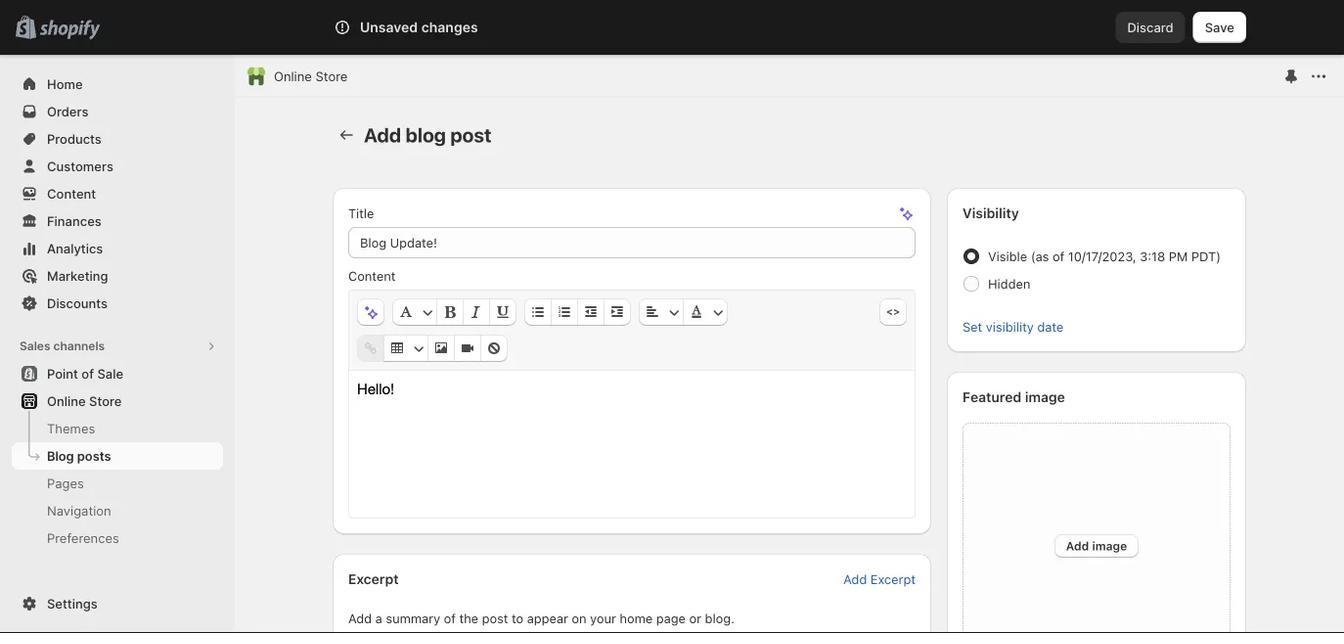 Task type: locate. For each thing, give the bounding box(es) containing it.
search
[[420, 20, 462, 35]]

discard
[[1128, 20, 1174, 35]]

save
[[1205, 20, 1235, 35]]

add apps
[[47, 609, 105, 624]]

0 vertical spatial online
[[274, 68, 312, 84]]

products link
[[12, 125, 223, 153]]

online right online store image
[[274, 68, 312, 84]]

content link
[[12, 180, 223, 207]]

0 horizontal spatial store
[[89, 393, 122, 409]]

0 horizontal spatial online store
[[47, 393, 122, 409]]

settings
[[47, 596, 98, 611]]

channels
[[53, 339, 105, 353]]

themes link
[[12, 415, 223, 442]]

0 vertical spatial online store link
[[274, 67, 348, 86]]

1 horizontal spatial store
[[316, 68, 348, 84]]

1 vertical spatial online store
[[47, 393, 122, 409]]

navigation link
[[12, 497, 223, 524]]

0 horizontal spatial online
[[47, 393, 86, 409]]

online store link
[[274, 67, 348, 86], [12, 387, 223, 415]]

online store
[[274, 68, 348, 84], [47, 393, 122, 409]]

apps button
[[12, 575, 223, 603]]

online store link right online store image
[[274, 67, 348, 86]]

finances
[[47, 213, 102, 228]]

search button
[[388, 12, 956, 43]]

posts
[[77, 448, 111, 463]]

orders
[[47, 104, 89, 119]]

point of sale button
[[0, 360, 235, 387]]

store
[[316, 68, 348, 84], [89, 393, 122, 409]]

0 vertical spatial store
[[316, 68, 348, 84]]

0 horizontal spatial online store link
[[12, 387, 223, 415]]

0 vertical spatial online store
[[274, 68, 348, 84]]

sales
[[20, 339, 50, 353]]

changes
[[421, 19, 478, 36]]

preferences link
[[12, 524, 223, 552]]

blog posts link
[[12, 442, 223, 470]]

save button
[[1193, 12, 1247, 43]]

finances link
[[12, 207, 223, 235]]

online store down point of sale
[[47, 393, 122, 409]]

customers link
[[12, 153, 223, 180]]

apps
[[75, 609, 105, 624]]

1 horizontal spatial online store link
[[274, 67, 348, 86]]

products
[[47, 131, 102, 146]]

online store right online store image
[[274, 68, 348, 84]]

sales channels button
[[12, 333, 223, 360]]

1 vertical spatial online
[[47, 393, 86, 409]]

store right online store image
[[316, 68, 348, 84]]

store down sale
[[89, 393, 122, 409]]

online down point
[[47, 393, 86, 409]]

navigation
[[47, 503, 111, 518]]

online store link down sale
[[12, 387, 223, 415]]

preferences
[[47, 530, 119, 546]]

of
[[82, 366, 94, 381]]

discard button
[[1116, 12, 1186, 43]]

1 horizontal spatial online
[[274, 68, 312, 84]]

discounts link
[[12, 290, 223, 317]]

analytics link
[[12, 235, 223, 262]]

online
[[274, 68, 312, 84], [47, 393, 86, 409]]

point
[[47, 366, 78, 381]]

analytics
[[47, 241, 103, 256]]



Task type: vqa. For each thing, say whether or not it's contained in the screenshot.
Discounts
yes



Task type: describe. For each thing, give the bounding box(es) containing it.
shopify image
[[39, 20, 100, 40]]

add
[[47, 609, 72, 624]]

unsaved changes
[[360, 19, 478, 36]]

point of sale
[[47, 366, 123, 381]]

unsaved
[[360, 19, 418, 36]]

1 vertical spatial store
[[89, 393, 122, 409]]

sale
[[97, 366, 123, 381]]

point of sale link
[[12, 360, 223, 387]]

pages
[[47, 476, 84, 491]]

apps
[[20, 582, 49, 596]]

add apps button
[[12, 603, 223, 630]]

content
[[47, 186, 96, 201]]

customers
[[47, 159, 113, 174]]

blog
[[47, 448, 74, 463]]

home
[[47, 76, 83, 91]]

home link
[[12, 70, 223, 98]]

orders link
[[12, 98, 223, 125]]

1 horizontal spatial online store
[[274, 68, 348, 84]]

pages link
[[12, 470, 223, 497]]

sales channels
[[20, 339, 105, 353]]

marketing link
[[12, 262, 223, 290]]

online store image
[[247, 67, 266, 86]]

marketing
[[47, 268, 108, 283]]

themes
[[47, 421, 95, 436]]

blog posts
[[47, 448, 111, 463]]

discounts
[[47, 296, 108, 311]]

settings link
[[12, 590, 223, 617]]

1 vertical spatial online store link
[[12, 387, 223, 415]]



